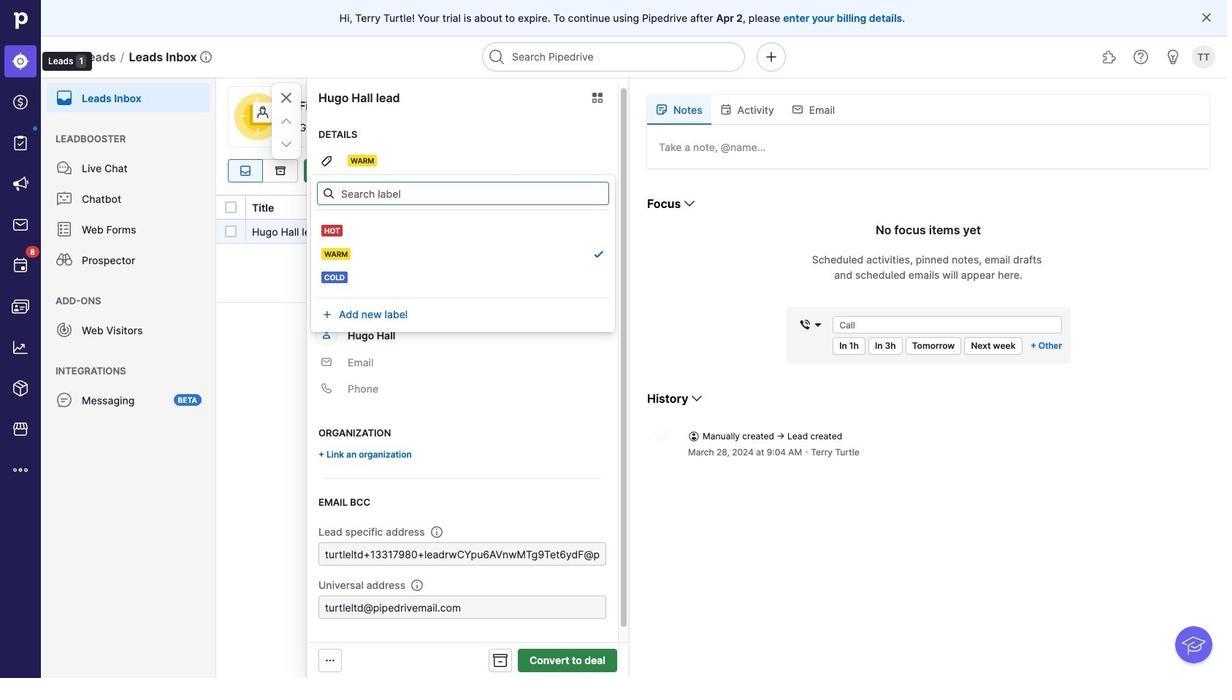 Task type: vqa. For each thing, say whether or not it's contained in the screenshot.
menu
yes



Task type: describe. For each thing, give the bounding box(es) containing it.
1 color undefined image from the top
[[56, 89, 73, 107]]

archive image
[[271, 165, 289, 177]]

3 color undefined image from the top
[[56, 190, 73, 207]]

knowledge center bot, also known as kc bot is an onboarding assistant that allows you to see the list of onboarding items in one place for quick and easy reference. this improves your in-app experience. image
[[1176, 627, 1213, 664]]

campaigns image
[[12, 175, 29, 193]]

sales inbox image
[[12, 216, 29, 234]]

add lead options image
[[361, 165, 378, 177]]

inbox image
[[237, 165, 254, 177]]

1 color muted image from the top
[[321, 208, 332, 220]]

insights image
[[12, 339, 29, 356]]

products image
[[12, 380, 29, 397]]

color muted image for second color muted icon from the top
[[321, 356, 332, 368]]

quick add image
[[763, 48, 780, 66]]

marketplace image
[[12, 421, 29, 438]]

home image
[[9, 9, 31, 31]]



Task type: locate. For each thing, give the bounding box(es) containing it.
None text field
[[318, 596, 606, 619]]

2 vertical spatial color active image
[[321, 329, 332, 340]]

0 vertical spatial info image
[[200, 51, 212, 63]]

None field
[[795, 316, 827, 334]]

color undefined image
[[12, 134, 29, 152], [56, 221, 73, 238], [56, 251, 73, 269], [12, 257, 29, 275], [56, 321, 73, 339], [56, 392, 73, 409]]

color muted image
[[321, 182, 332, 194], [321, 356, 332, 368]]

2 vertical spatial color undefined image
[[56, 190, 73, 207]]

1 horizontal spatial info image
[[411, 580, 423, 591]]

0 horizontal spatial info image
[[200, 51, 212, 63]]

0 vertical spatial color muted image
[[321, 182, 332, 194]]

1 vertical spatial color muted image
[[321, 383, 332, 394]]

color primary image
[[1201, 12, 1213, 23], [278, 89, 295, 107], [656, 104, 668, 115], [792, 104, 803, 115], [307, 165, 324, 177], [892, 165, 910, 177], [970, 165, 988, 177], [1069, 165, 1087, 177], [1100, 165, 1117, 177], [1194, 165, 1212, 177], [681, 195, 699, 213], [225, 226, 237, 237], [321, 234, 332, 246], [799, 319, 811, 331], [812, 319, 824, 331], [492, 652, 509, 670]]

Search label text field
[[317, 182, 609, 205]]

1 vertical spatial color muted image
[[321, 356, 332, 368]]

Search Pipedrive field
[[482, 42, 745, 72]]

2 color undefined image from the top
[[56, 159, 73, 177]]

0 vertical spatial color active image
[[593, 248, 604, 260]]

quick help image
[[1132, 48, 1150, 66]]

color secondary image
[[656, 428, 668, 440]]

None text field
[[318, 543, 606, 566]]

color muted image
[[321, 208, 332, 220], [321, 383, 332, 394]]

Call text field
[[833, 316, 1062, 334]]

grid
[[216, 194, 1227, 679]]

1 vertical spatial color undefined image
[[56, 159, 73, 177]]

more image
[[12, 462, 29, 479]]

2 color muted image from the top
[[321, 356, 332, 368]]

2 color muted image from the top
[[321, 383, 332, 394]]

0 vertical spatial color muted image
[[321, 208, 332, 220]]

menu toggle image
[[56, 48, 73, 66]]

leads image
[[12, 53, 29, 70]]

row
[[216, 220, 1227, 246]]

color undefined image
[[56, 89, 73, 107], [56, 159, 73, 177], [56, 190, 73, 207]]

0 vertical spatial color undefined image
[[56, 89, 73, 107]]

1 vertical spatial info image
[[411, 580, 423, 591]]

info image
[[431, 526, 442, 538]]

contacts image
[[12, 298, 29, 316]]

sales assistant image
[[1164, 48, 1182, 66]]

color active image
[[593, 248, 604, 260], [321, 309, 333, 321], [321, 329, 332, 340]]

color muted image for 2nd color muted icon from the bottom of the page
[[321, 182, 332, 194]]

info image
[[200, 51, 212, 63], [411, 580, 423, 591]]

add lead element
[[304, 159, 381, 183]]

1 color muted image from the top
[[321, 182, 332, 194]]

1 vertical spatial color active image
[[321, 309, 333, 321]]

deals image
[[12, 94, 29, 111]]

menu
[[0, 0, 92, 679], [41, 77, 216, 679]]

menu item
[[0, 41, 41, 82], [41, 77, 216, 112]]

color primary image
[[589, 92, 606, 104], [720, 104, 732, 115], [278, 112, 295, 130], [278, 136, 295, 153], [321, 156, 332, 167], [1001, 165, 1019, 177], [1164, 165, 1181, 177], [323, 188, 334, 199], [225, 202, 237, 213], [321, 258, 333, 270], [688, 390, 706, 408], [688, 431, 700, 442], [324, 655, 336, 667]]



